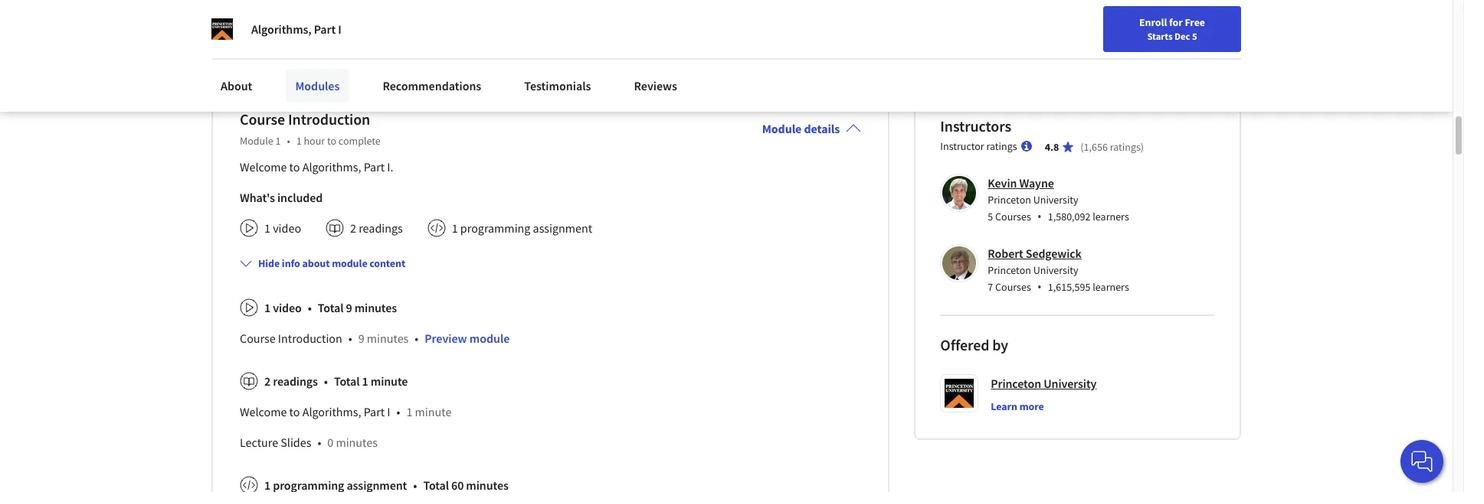 Task type: locate. For each thing, give the bounding box(es) containing it.
for link
[[221, 0, 312, 31]]

1 horizontal spatial minute
[[415, 405, 452, 420]]

0 horizontal spatial 2 readings
[[264, 374, 318, 389]]

2 learners from the top
[[1093, 280, 1129, 294]]

0 horizontal spatial readings
[[273, 374, 318, 389]]

1 vertical spatial introduction
[[278, 331, 342, 346]]

1 vertical spatial minutes
[[367, 331, 409, 346]]

robert sedgewick image
[[943, 247, 976, 280]]

2 vertical spatial algorithms,
[[302, 405, 361, 420]]

• left 'hour'
[[287, 134, 290, 148]]

university up the more
[[1044, 376, 1097, 392]]

readings up welcome to algorithms, part i • 1 minute
[[273, 374, 318, 389]]

princeton inside robert sedgewick princeton university 7 courses • 1,615,595 learners
[[988, 264, 1031, 277]]

9
[[346, 300, 352, 316], [358, 331, 364, 346]]

preview module link
[[425, 331, 510, 346]]

1 vertical spatial welcome
[[240, 405, 287, 420]]

princeton
[[988, 193, 1031, 207], [988, 264, 1031, 277], [991, 376, 1041, 392]]

info
[[282, 257, 300, 270]]

recommendations
[[383, 78, 481, 93]]

ratings right the 1,656 on the top right of the page
[[1110, 140, 1141, 154]]

course
[[240, 110, 285, 129], [240, 331, 276, 346]]

to up slides
[[289, 405, 300, 420]]

• down about
[[308, 300, 312, 316]]

0 vertical spatial video
[[273, 221, 301, 236]]

introduction up 'hour'
[[288, 110, 370, 129]]

offered
[[940, 336, 990, 355]]

1,615,595
[[1048, 280, 1091, 294]]

features
[[246, 33, 287, 48]]

princeton university link
[[991, 375, 1097, 393]]

1 video from the top
[[273, 221, 301, 236]]

0 vertical spatial introduction
[[288, 110, 370, 129]]

0 vertical spatial i
[[338, 21, 341, 37]]

1 vertical spatial minute
[[415, 405, 452, 420]]

course down about
[[240, 110, 285, 129]]

module right 'preview'
[[470, 331, 510, 346]]

• total 9 minutes
[[308, 300, 397, 316]]

to inside "hide info about module content" "region"
[[289, 405, 300, 420]]

upon
[[616, 33, 642, 48]]

• left 1,615,595
[[1037, 279, 1042, 296]]

modules
[[295, 78, 340, 93]]

princeton down 'robert'
[[988, 264, 1031, 277]]

introduction for course introduction • 9 minutes • preview module
[[278, 331, 342, 346]]

by
[[993, 336, 1009, 355]]

1 vertical spatial 5
[[988, 210, 993, 224]]

0 horizontal spatial 5
[[988, 210, 993, 224]]

courses inside kevin wayne princeton university 5 courses • 1,580,092 learners
[[995, 210, 1031, 224]]

video inside "hide info about module content" "region"
[[273, 300, 302, 316]]

i down • total 1 minute
[[387, 405, 390, 420]]

module right about
[[332, 257, 367, 270]]

0
[[327, 435, 333, 451]]

university down sedgewick
[[1033, 264, 1079, 277]]

learners for kevin wayne
[[1093, 210, 1129, 224]]

1,656
[[1084, 140, 1108, 154]]

courses
[[995, 210, 1031, 224], [995, 280, 1031, 294]]

1 horizontal spatial 2
[[350, 221, 356, 236]]

2 up hide info about module content
[[350, 221, 356, 236]]

0 vertical spatial welcome
[[240, 159, 287, 175]]

1
[[275, 134, 281, 148], [296, 134, 302, 148], [264, 221, 270, 236], [452, 221, 458, 236], [264, 300, 271, 316], [362, 374, 368, 389], [406, 405, 413, 420]]

2 vertical spatial minutes
[[336, 435, 378, 451]]

1 vertical spatial 1 video
[[264, 300, 302, 316]]

module left details
[[762, 121, 802, 136]]

0 vertical spatial princeton
[[988, 193, 1031, 207]]

• total 1 minute
[[324, 374, 408, 389]]

0 vertical spatial 2 readings
[[350, 221, 403, 236]]

course inside "hide info about module content" "region"
[[240, 331, 276, 346]]

courses down kevin wayne link
[[995, 210, 1031, 224]]

free
[[1185, 15, 1205, 29]]

module
[[332, 257, 367, 270], [470, 331, 510, 346]]

1 vertical spatial video
[[273, 300, 302, 316]]

courses right 7
[[995, 280, 1031, 294]]

1 vertical spatial readings
[[273, 374, 318, 389]]

1 vertical spatial part
[[364, 159, 385, 175]]

minutes up course introduction • 9 minutes • preview module on the left of page
[[355, 300, 397, 316]]

show notifications image
[[1246, 50, 1264, 68]]

1 vertical spatial princeton
[[988, 264, 1031, 277]]

0 horizontal spatial 2
[[264, 374, 271, 389]]

minute down 'preview'
[[415, 405, 452, 420]]

1 vertical spatial to
[[289, 159, 300, 175]]

1 vertical spatial for
[[426, 33, 441, 48]]

module inside course introduction module 1 • 1 hour to complete
[[240, 134, 273, 148]]

minute down course introduction • 9 minutes • preview module on the left of page
[[371, 374, 408, 389]]

0 vertical spatial university
[[1033, 193, 1079, 207]]

to
[[327, 134, 336, 148], [289, 159, 300, 175], [289, 405, 300, 420]]

modules link
[[286, 69, 349, 103]]

to right 'hour'
[[327, 134, 336, 148]]

1 video down info
[[264, 300, 302, 316]]

hide info about module content button
[[234, 250, 412, 277]]

1 horizontal spatial module
[[470, 331, 510, 346]]

find your new career link
[[975, 46, 1087, 65]]

course down "hide"
[[240, 331, 276, 346]]

princeton down kevin
[[988, 193, 1031, 207]]

part right of at the left
[[314, 21, 336, 37]]

i.
[[387, 159, 393, 175]]

to for welcome to algorithms, part i.
[[289, 159, 300, 175]]

• down • total 9 minutes on the bottom left
[[348, 331, 352, 346]]

welcome to algorithms, part i • 1 minute
[[240, 405, 452, 420]]

1 horizontal spatial 5
[[1192, 30, 1197, 42]]

info about module content element
[[234, 244, 862, 493]]

1 horizontal spatial 2 readings
[[350, 221, 403, 236]]

learners inside robert sedgewick princeton university 7 courses • 1,615,595 learners
[[1093, 280, 1129, 294]]

0 vertical spatial for
[[1169, 15, 1183, 29]]

1 vertical spatial 2 readings
[[264, 374, 318, 389]]

recommendations link
[[373, 69, 491, 103]]

for
[[227, 8, 244, 23]]

9 up course introduction • 9 minutes • preview module on the left of page
[[346, 300, 352, 316]]

courses for kevin
[[995, 210, 1031, 224]]

what's
[[240, 190, 275, 205]]

video down what's included
[[273, 221, 301, 236]]

1 vertical spatial i
[[387, 405, 390, 420]]

5 right dec
[[1192, 30, 1197, 42]]

1 video down what's included
[[264, 221, 301, 236]]

5 inside kevin wayne princeton university 5 courses • 1,580,092 learners
[[988, 210, 993, 224]]

introduction down • total 9 minutes on the bottom left
[[278, 331, 342, 346]]

sedgewick
[[1026, 246, 1082, 261]]

readings
[[359, 221, 403, 236], [273, 374, 318, 389]]

0 vertical spatial readings
[[359, 221, 403, 236]]

1 course from the top
[[240, 110, 285, 129]]

5 down kevin
[[988, 210, 993, 224]]

1 vertical spatial courses
[[995, 280, 1031, 294]]

2 vertical spatial part
[[364, 405, 385, 420]]

introduction
[[288, 110, 370, 129], [278, 331, 342, 346]]

all
[[211, 33, 224, 48]]

5
[[1192, 30, 1197, 42], [988, 210, 993, 224]]

course inside course introduction module 1 • 1 hour to complete
[[240, 110, 285, 129]]

0 vertical spatial 1 video
[[264, 221, 301, 236]]

for
[[1169, 15, 1183, 29], [426, 33, 441, 48]]

preview
[[425, 331, 467, 346]]

ratings down instructors
[[987, 139, 1017, 153]]

1 horizontal spatial for
[[1169, 15, 1183, 29]]

for left free.
[[426, 33, 441, 48]]

robert sedgewick link
[[988, 246, 1082, 261]]

• inside robert sedgewick princeton university 7 courses • 1,615,595 learners
[[1037, 279, 1042, 296]]

to up included
[[289, 159, 300, 175]]

algorithms, inside "hide info about module content" "region"
[[302, 405, 361, 420]]

part for i
[[364, 405, 385, 420]]

2 course from the top
[[240, 331, 276, 346]]

minutes right 0
[[336, 435, 378, 451]]

welcome inside "hide info about module content" "region"
[[240, 405, 287, 420]]

0 vertical spatial 9
[[346, 300, 352, 316]]

1 vertical spatial learners
[[1093, 280, 1129, 294]]

0 vertical spatial total
[[318, 300, 344, 316]]

part left i.
[[364, 159, 385, 175]]

reviews link
[[625, 69, 687, 103]]

learners right 1,580,092
[[1093, 210, 1129, 224]]

university inside robert sedgewick princeton university 7 courses • 1,615,595 learners
[[1033, 264, 1079, 277]]

0 vertical spatial to
[[327, 134, 336, 148]]

1 vertical spatial 2
[[264, 374, 271, 389]]

None search field
[[218, 40, 586, 71]]

0 horizontal spatial for
[[426, 33, 441, 48]]

0 vertical spatial minute
[[371, 374, 408, 389]]

welcome
[[240, 159, 287, 175], [240, 405, 287, 420]]

0 vertical spatial courses
[[995, 210, 1031, 224]]

2 up lecture
[[264, 374, 271, 389]]

1 vertical spatial module
[[470, 331, 510, 346]]

video down info
[[273, 300, 302, 316]]

total up welcome to algorithms, part i • 1 minute
[[334, 374, 360, 389]]

certificate
[[564, 33, 613, 48]]

hour
[[304, 134, 325, 148]]

princeton up learn more button
[[991, 376, 1041, 392]]

learners inside kevin wayne princeton university 5 courses • 1,580,092 learners
[[1093, 210, 1129, 224]]

1 horizontal spatial readings
[[359, 221, 403, 236]]

hide
[[258, 257, 280, 270]]

0 vertical spatial 5
[[1192, 30, 1197, 42]]

i right this
[[338, 21, 341, 37]]

free.
[[444, 33, 466, 48]]

i
[[338, 21, 341, 37], [387, 405, 390, 420]]

(
[[1081, 140, 1084, 154]]

0 vertical spatial algorithms,
[[251, 21, 312, 37]]

course introduction • 9 minutes • preview module
[[240, 331, 510, 346]]

1 courses from the top
[[995, 210, 1031, 224]]

2 video from the top
[[273, 300, 302, 316]]

2 vertical spatial to
[[289, 405, 300, 420]]

introduction inside "hide info about module content" "region"
[[278, 331, 342, 346]]

1 vertical spatial university
[[1033, 264, 1079, 277]]

about
[[221, 78, 252, 93]]

2 1 video from the top
[[264, 300, 302, 316]]

2 courses from the top
[[995, 280, 1031, 294]]

•
[[287, 134, 290, 148], [1037, 208, 1042, 225], [1037, 279, 1042, 296], [308, 300, 312, 316], [348, 331, 352, 346], [415, 331, 419, 346], [324, 374, 328, 389], [397, 405, 400, 420], [318, 435, 321, 451]]

• left 1,580,092
[[1037, 208, 1042, 225]]

courses inside robert sedgewick princeton university 7 courses • 1,615,595 learners
[[995, 280, 1031, 294]]

introduction inside course introduction module 1 • 1 hour to complete
[[288, 110, 370, 129]]

minutes
[[355, 300, 397, 316], [367, 331, 409, 346], [336, 435, 378, 451]]

2 welcome from the top
[[240, 405, 287, 420]]

2 vertical spatial princeton
[[991, 376, 1041, 392]]

0 horizontal spatial minute
[[371, 374, 408, 389]]

readings up content
[[359, 221, 403, 236]]

1 horizontal spatial 9
[[358, 331, 364, 346]]

university inside kevin wayne princeton university 5 courses • 1,580,092 learners
[[1033, 193, 1079, 207]]

2 readings inside "hide info about module content" "region"
[[264, 374, 318, 389]]

learners right 1,615,595
[[1093, 280, 1129, 294]]

university up 1,580,092
[[1033, 193, 1079, 207]]

part inside "hide info about module content" "region"
[[364, 405, 385, 420]]

1 vertical spatial algorithms,
[[302, 159, 361, 175]]

9 down • total 9 minutes on the bottom left
[[358, 331, 364, 346]]

2 readings up content
[[350, 221, 403, 236]]

hide info about module content
[[258, 257, 406, 270]]

to inside course introduction module 1 • 1 hour to complete
[[327, 134, 336, 148]]

1 vertical spatial total
[[334, 374, 360, 389]]

1 vertical spatial course
[[240, 331, 276, 346]]

1 video
[[264, 221, 301, 236], [264, 300, 302, 316]]

1 welcome from the top
[[240, 159, 287, 175]]

algorithms,
[[251, 21, 312, 37], [302, 159, 361, 175], [302, 405, 361, 420]]

learn
[[991, 400, 1018, 414]]

2 readings up slides
[[264, 374, 318, 389]]

1 learners from the top
[[1093, 210, 1129, 224]]

learn more
[[991, 400, 1044, 414]]

welcome up what's
[[240, 159, 287, 175]]

welcome for welcome to algorithms, part i • 1 minute
[[240, 405, 287, 420]]

1,580,092
[[1048, 210, 1091, 224]]

• up welcome to algorithms, part i • 1 minute
[[324, 374, 328, 389]]

algorithms, for welcome to algorithms, part i.
[[302, 159, 361, 175]]

enroll
[[1139, 15, 1167, 29]]

minutes down • total 9 minutes on the bottom left
[[367, 331, 409, 346]]

content
[[370, 257, 406, 270]]

total down hide info about module content
[[318, 300, 344, 316]]

module up what's
[[240, 134, 273, 148]]

1 vertical spatial 9
[[358, 331, 364, 346]]

about
[[302, 257, 330, 270]]

0 horizontal spatial module
[[332, 257, 367, 270]]

5 inside enroll for free starts dec 5
[[1192, 30, 1197, 42]]

0 vertical spatial module
[[332, 257, 367, 270]]

princeton inside kevin wayne princeton university 5 courses • 1,580,092 learners
[[988, 193, 1031, 207]]

part
[[314, 21, 336, 37], [364, 159, 385, 175], [364, 405, 385, 420]]

0 vertical spatial learners
[[1093, 210, 1129, 224]]

0 vertical spatial course
[[240, 110, 285, 129]]

robert sedgewick princeton university 7 courses • 1,615,595 learners
[[988, 246, 1129, 296]]

for up dec
[[1169, 15, 1183, 29]]

testimonials link
[[515, 69, 600, 103]]

2
[[350, 221, 356, 236], [264, 374, 271, 389]]

0 horizontal spatial module
[[240, 134, 273, 148]]

• inside course introduction module 1 • 1 hour to complete
[[287, 134, 290, 148]]

part down • total 1 minute
[[364, 405, 385, 420]]

welcome up lecture
[[240, 405, 287, 420]]

1 horizontal spatial i
[[387, 405, 390, 420]]

english button
[[1131, 31, 1224, 80]]

0 horizontal spatial i
[[338, 21, 341, 37]]



Task type: describe. For each thing, give the bounding box(es) containing it.
slides
[[281, 435, 311, 451]]

the
[[226, 33, 243, 48]]

kevin wayne princeton university 5 courses • 1,580,092 learners
[[988, 175, 1129, 225]]

it
[[472, 33, 479, 48]]

offer
[[528, 33, 552, 48]]

starts
[[1147, 30, 1173, 42]]

your
[[1005, 48, 1025, 62]]

2 vertical spatial university
[[1044, 376, 1097, 392]]

instructors
[[940, 116, 1011, 136]]

0 horizontal spatial 9
[[346, 300, 352, 316]]

1 horizontal spatial ratings
[[1110, 140, 1141, 154]]

1 programming assignment
[[452, 221, 592, 236]]

offered by
[[940, 336, 1009, 355]]

programming
[[460, 221, 531, 236]]

• left 'preview'
[[415, 331, 419, 346]]

total for total 9 minutes
[[318, 300, 344, 316]]

i inside "region"
[[387, 405, 390, 420]]

find your new career
[[983, 48, 1079, 62]]

welcome for welcome to algorithms, part i.
[[240, 159, 287, 175]]

kevin wayne link
[[988, 175, 1054, 191]]

2 inside "hide info about module content" "region"
[[264, 374, 271, 389]]

1 1 video from the top
[[264, 221, 301, 236]]

total for total 1 minute
[[334, 374, 360, 389]]

readings inside "hide info about module content" "region"
[[273, 374, 318, 389]]

does
[[482, 33, 506, 48]]

0 horizontal spatial ratings
[[987, 139, 1017, 153]]

introduction for course introduction module 1 • 1 hour to complete
[[288, 110, 370, 129]]

minutes for 0
[[336, 435, 378, 451]]

course for course introduction module 1 • 1 hour to complete
[[240, 110, 285, 129]]

1 video inside "hide info about module content" "region"
[[264, 300, 302, 316]]

not
[[509, 33, 525, 48]]

instructor ratings
[[940, 139, 1017, 153]]

module inside "region"
[[470, 331, 510, 346]]

• left 0
[[318, 435, 321, 451]]

princeton university
[[991, 376, 1097, 392]]

course introduction module 1 • 1 hour to complete
[[240, 110, 381, 148]]

kevin
[[988, 175, 1017, 191]]

0 vertical spatial part
[[314, 21, 336, 37]]

enroll for free starts dec 5
[[1139, 15, 1205, 42]]

minutes for 9
[[367, 331, 409, 346]]

4.8
[[1045, 140, 1059, 154]]

princeton for robert
[[988, 264, 1031, 277]]

part for i.
[[364, 159, 385, 175]]

course
[[324, 33, 358, 48]]

career
[[1050, 48, 1079, 62]]

completion.
[[645, 33, 704, 48]]

reviews
[[634, 78, 677, 93]]

to for welcome to algorithms, part i • 1 minute
[[289, 405, 300, 420]]

university for wayne
[[1033, 193, 1079, 207]]

learn more button
[[991, 399, 1044, 415]]

module details
[[762, 121, 840, 136]]

algorithms, part i
[[251, 21, 341, 37]]

( 1,656 ratings )
[[1081, 140, 1144, 154]]

available
[[379, 33, 424, 48]]

welcome to algorithms, part i.
[[240, 159, 393, 175]]

princeton university image
[[211, 18, 233, 40]]

0 vertical spatial minutes
[[355, 300, 397, 316]]

a
[[555, 33, 561, 48]]

find
[[983, 48, 1003, 62]]

are
[[360, 33, 377, 48]]

english
[[1159, 48, 1196, 63]]

module inside dropdown button
[[332, 257, 367, 270]]

of
[[290, 33, 300, 48]]

assignment
[[533, 221, 592, 236]]

testimonials
[[524, 78, 591, 93]]

included
[[277, 190, 323, 205]]

1 horizontal spatial module
[[762, 121, 802, 136]]

• down • total 1 minute
[[397, 405, 400, 420]]

robert
[[988, 246, 1024, 261]]

for inside enroll for free starts dec 5
[[1169, 15, 1183, 29]]

hide info about module content region
[[240, 287, 862, 493]]

all the features of this course are available for free.  it does not offer a certificate upon completion.
[[211, 33, 704, 48]]

• inside kevin wayne princeton university 5 courses • 1,580,092 learners
[[1037, 208, 1042, 225]]

details
[[804, 121, 840, 136]]

0 vertical spatial 2
[[350, 221, 356, 236]]

this
[[303, 33, 321, 48]]

new
[[1027, 48, 1048, 62]]

courses for robert
[[995, 280, 1031, 294]]

lecture slides • 0 minutes
[[240, 435, 378, 451]]

7
[[988, 280, 993, 294]]

about link
[[211, 69, 262, 103]]

dec
[[1175, 30, 1190, 42]]

chat with us image
[[1410, 450, 1434, 474]]

wayne
[[1020, 175, 1054, 191]]

lecture
[[240, 435, 278, 451]]

princeton for kevin
[[988, 193, 1031, 207]]

shopping cart: 1 item image
[[1094, 42, 1124, 67]]

)
[[1141, 140, 1144, 154]]

course for course introduction • 9 minutes • preview module
[[240, 331, 276, 346]]

algorithms, for welcome to algorithms, part i • 1 minute
[[302, 405, 361, 420]]

instructor
[[940, 139, 984, 153]]

more
[[1020, 400, 1044, 414]]

learners for robert sedgewick
[[1093, 280, 1129, 294]]

kevin wayne image
[[943, 176, 976, 210]]

what's included
[[240, 190, 323, 205]]

princeton inside princeton university link
[[991, 376, 1041, 392]]

complete
[[339, 134, 381, 148]]

university for sedgewick
[[1033, 264, 1079, 277]]



Task type: vqa. For each thing, say whether or not it's contained in the screenshot.
'Learn'
yes



